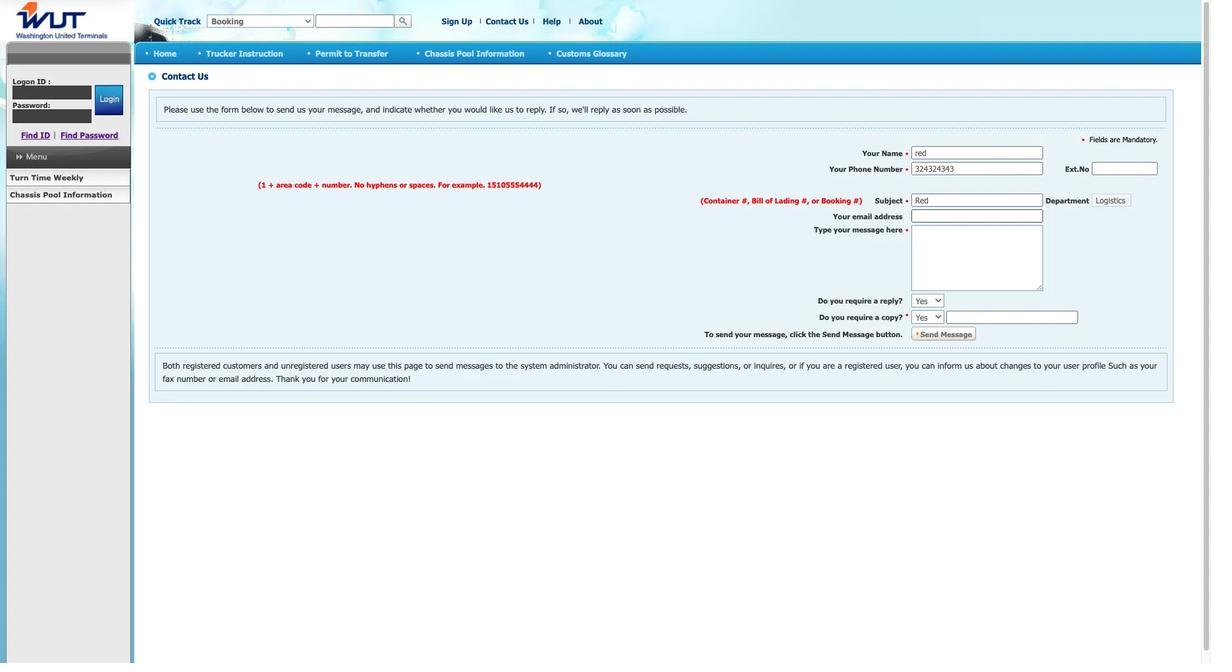 Task type: describe. For each thing, give the bounding box(es) containing it.
trucker
[[206, 48, 237, 58]]

id for find
[[40, 130, 50, 140]]

find id link
[[21, 130, 50, 140]]

about link
[[579, 16, 603, 26]]

contact
[[486, 16, 517, 26]]

turn
[[10, 173, 29, 182]]

turn time weekly link
[[6, 169, 130, 186]]

customs
[[557, 48, 591, 58]]

chassis pool information inside "link"
[[10, 190, 112, 199]]

find id
[[21, 130, 50, 140]]

up
[[462, 16, 473, 26]]

help
[[543, 16, 561, 26]]

trucker instruction
[[206, 48, 283, 58]]

0 vertical spatial pool
[[457, 48, 474, 58]]

sign up
[[442, 16, 473, 26]]

logon
[[13, 77, 35, 86]]

to
[[344, 48, 353, 58]]

quick
[[154, 16, 177, 26]]

track
[[179, 16, 201, 26]]

customs glossary
[[557, 48, 627, 58]]

time
[[31, 173, 51, 182]]

id for logon
[[37, 77, 46, 86]]

quick track
[[154, 16, 201, 26]]



Task type: locate. For each thing, give the bounding box(es) containing it.
chassis inside chassis pool information "link"
[[10, 190, 41, 199]]

0 horizontal spatial chassis
[[10, 190, 41, 199]]

information inside "link"
[[63, 190, 112, 199]]

1 horizontal spatial information
[[477, 48, 525, 58]]

2 find from the left
[[61, 130, 78, 140]]

instruction
[[239, 48, 283, 58]]

glossary
[[593, 48, 627, 58]]

chassis
[[425, 48, 455, 58], [10, 190, 41, 199]]

about
[[579, 16, 603, 26]]

None text field
[[316, 14, 395, 28], [13, 86, 92, 99], [316, 14, 395, 28], [13, 86, 92, 99]]

1 vertical spatial pool
[[43, 190, 61, 199]]

0 horizontal spatial find
[[21, 130, 38, 140]]

us
[[519, 16, 529, 26]]

chassis down turn
[[10, 190, 41, 199]]

find password
[[61, 130, 118, 140]]

pool down the turn time weekly
[[43, 190, 61, 199]]

1 horizontal spatial chassis
[[425, 48, 455, 58]]

permit to transfer
[[316, 48, 388, 58]]

id
[[37, 77, 46, 86], [40, 130, 50, 140]]

1 vertical spatial id
[[40, 130, 50, 140]]

0 vertical spatial id
[[37, 77, 46, 86]]

pool
[[457, 48, 474, 58], [43, 190, 61, 199]]

id down the password:
[[40, 130, 50, 140]]

chassis pool information down the up
[[425, 48, 525, 58]]

login image
[[95, 85, 123, 115]]

None password field
[[13, 109, 92, 123]]

find down the password:
[[21, 130, 38, 140]]

1 horizontal spatial find
[[61, 130, 78, 140]]

1 vertical spatial chassis pool information
[[10, 190, 112, 199]]

1 find from the left
[[21, 130, 38, 140]]

1 horizontal spatial pool
[[457, 48, 474, 58]]

chassis down "sign"
[[425, 48, 455, 58]]

chassis pool information link
[[6, 186, 130, 204]]

find left the password
[[61, 130, 78, 140]]

weekly
[[54, 173, 83, 182]]

0 vertical spatial information
[[477, 48, 525, 58]]

contact us link
[[486, 16, 529, 26]]

0 horizontal spatial information
[[63, 190, 112, 199]]

0 horizontal spatial chassis pool information
[[10, 190, 112, 199]]

1 horizontal spatial chassis pool information
[[425, 48, 525, 58]]

0 vertical spatial chassis pool information
[[425, 48, 525, 58]]

find for find id
[[21, 130, 38, 140]]

turn time weekly
[[10, 173, 83, 182]]

find for find password
[[61, 130, 78, 140]]

contact us
[[486, 16, 529, 26]]

find
[[21, 130, 38, 140], [61, 130, 78, 140]]

find password link
[[61, 130, 118, 140]]

transfer
[[355, 48, 388, 58]]

information down weekly
[[63, 190, 112, 199]]

pool down the up
[[457, 48, 474, 58]]

sign
[[442, 16, 459, 26]]

:
[[48, 77, 51, 86]]

0 vertical spatial chassis
[[425, 48, 455, 58]]

1 vertical spatial chassis
[[10, 190, 41, 199]]

1 vertical spatial information
[[63, 190, 112, 199]]

permit
[[316, 48, 342, 58]]

password:
[[13, 101, 50, 109]]

pool inside "link"
[[43, 190, 61, 199]]

home
[[154, 48, 177, 58]]

information down 'contact'
[[477, 48, 525, 58]]

help link
[[543, 16, 561, 26]]

chassis pool information down turn time weekly link
[[10, 190, 112, 199]]

password
[[80, 130, 118, 140]]

information
[[477, 48, 525, 58], [63, 190, 112, 199]]

id left :
[[37, 77, 46, 86]]

0 horizontal spatial pool
[[43, 190, 61, 199]]

sign up link
[[442, 16, 473, 26]]

logon id :
[[13, 77, 51, 86]]

chassis pool information
[[425, 48, 525, 58], [10, 190, 112, 199]]



